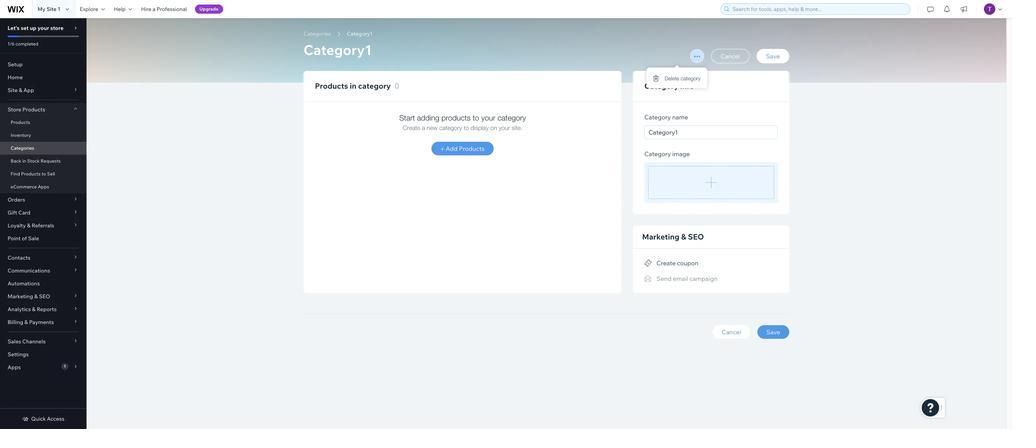 Task type: describe. For each thing, give the bounding box(es) containing it.
up
[[30, 25, 36, 32]]

find products to sell
[[11, 171, 55, 177]]

create coupon
[[657, 260, 699, 267]]

my
[[38, 6, 45, 13]]

explore
[[80, 6, 98, 13]]

settings
[[8, 352, 29, 359]]

home link
[[0, 71, 87, 84]]

add
[[446, 145, 458, 153]]

store
[[50, 25, 64, 32]]

find products to sell link
[[0, 168, 87, 181]]

0
[[395, 81, 400, 91]]

plus xs image
[[441, 148, 445, 152]]

site
[[47, 6, 57, 13]]

products for store products
[[22, 106, 45, 113]]

let's
[[8, 25, 20, 32]]

store
[[8, 106, 21, 113]]

display
[[471, 125, 489, 131]]

set
[[21, 25, 29, 32]]

sale
[[28, 235, 39, 242]]

category inside button
[[681, 75, 701, 82]]

automations link
[[0, 278, 87, 291]]

store products
[[8, 106, 45, 113]]

back in stock requests link
[[0, 155, 87, 168]]

2 horizontal spatial your
[[499, 125, 511, 131]]

1 vertical spatial cancel
[[722, 329, 742, 336]]

setup link
[[0, 58, 87, 71]]

products link
[[0, 116, 87, 129]]

Search for tools, apps, help & more... field
[[731, 4, 909, 14]]

category image
[[645, 150, 690, 158]]

upgrade
[[200, 6, 219, 12]]

hire a professional link
[[137, 0, 192, 18]]

category for category image
[[645, 150, 671, 158]]

1 vertical spatial your
[[482, 114, 496, 122]]

apps
[[38, 184, 49, 190]]

send email campaign button
[[645, 274, 718, 284]]

marketing & seo
[[643, 232, 705, 242]]

let's set up your store
[[8, 25, 64, 32]]

1/6 completed
[[8, 41, 38, 47]]

in for products
[[350, 81, 357, 91]]

marketing
[[643, 232, 680, 242]]

in for back
[[22, 158, 26, 164]]

create inside button
[[657, 260, 676, 267]]

1 vertical spatial category1
[[304, 41, 372, 58]]

category info
[[645, 81, 695, 91]]

start
[[400, 114, 415, 122]]

0 vertical spatial save button
[[757, 49, 790, 63]]

sell
[[47, 171, 55, 177]]

inventory
[[11, 133, 31, 138]]

upgrade button
[[195, 5, 223, 14]]

1
[[58, 6, 60, 13]]

ecommerce
[[11, 184, 37, 190]]

create coupon button
[[645, 258, 699, 269]]

promote coupon image
[[645, 261, 653, 267]]

a inside hire a professional 'link'
[[153, 6, 156, 13]]

ecommerce apps link
[[0, 181, 87, 194]]

1 vertical spatial cancel button
[[713, 326, 751, 340]]

send email campaign
[[657, 275, 718, 283]]

hire
[[141, 6, 151, 13]]

completed
[[16, 41, 38, 47]]

back
[[11, 158, 21, 164]]

store products button
[[0, 103, 87, 116]]

help button
[[109, 0, 137, 18]]

on
[[491, 125, 497, 131]]

1/6
[[8, 41, 14, 47]]

category left "0"
[[358, 81, 391, 91]]

send
[[657, 275, 672, 283]]

stock
[[27, 158, 40, 164]]



Task type: locate. For each thing, give the bounding box(es) containing it.
products inside popup button
[[22, 106, 45, 113]]

add products button
[[432, 142, 494, 156]]

&
[[682, 232, 687, 242]]

0 vertical spatial your
[[38, 25, 49, 32]]

0 vertical spatial in
[[350, 81, 357, 91]]

1 vertical spatial categories link
[[0, 142, 87, 155]]

0 vertical spatial create
[[403, 125, 421, 131]]

1 horizontal spatial to
[[464, 125, 469, 131]]

cancel
[[721, 52, 741, 60], [722, 329, 742, 336]]

to
[[473, 114, 480, 122], [464, 125, 469, 131], [42, 171, 46, 177]]

my site 1
[[38, 6, 60, 13]]

add products
[[445, 145, 485, 153]]

1 horizontal spatial in
[[350, 81, 357, 91]]

0 vertical spatial categories
[[304, 30, 331, 37]]

to left sell
[[42, 171, 46, 177]]

0 horizontal spatial in
[[22, 158, 26, 164]]

categories link inside category1 form
[[300, 30, 335, 38]]

0 vertical spatial cancel button
[[712, 49, 750, 63]]

1 horizontal spatial categories
[[304, 30, 331, 37]]

create down start
[[403, 125, 421, 131]]

create inside start adding products to your category create a new category to display on your site.
[[403, 125, 421, 131]]

ecommerce apps
[[11, 184, 49, 190]]

name
[[673, 114, 689, 121]]

point of sale link
[[0, 232, 87, 245]]

0 vertical spatial a
[[153, 6, 156, 13]]

0 horizontal spatial categories
[[11, 145, 34, 151]]

info
[[681, 81, 695, 91]]

your up 'on'
[[482, 114, 496, 122]]

0 vertical spatial category1
[[347, 30, 373, 37]]

2 vertical spatial to
[[42, 171, 46, 177]]

category1 form
[[87, 18, 1013, 430]]

0 vertical spatial to
[[473, 114, 480, 122]]

seo
[[689, 232, 705, 242]]

find
[[11, 171, 20, 177]]

sidebar element
[[0, 18, 87, 430]]

1 vertical spatial to
[[464, 125, 469, 131]]

a
[[153, 6, 156, 13], [422, 125, 425, 131]]

quick
[[31, 416, 46, 423]]

1 horizontal spatial create
[[657, 260, 676, 267]]

campaign
[[690, 275, 718, 283]]

category
[[645, 81, 679, 91], [645, 114, 671, 121], [645, 150, 671, 158]]

1 vertical spatial category
[[645, 114, 671, 121]]

a left new
[[422, 125, 425, 131]]

your right "up"
[[38, 25, 49, 32]]

0 horizontal spatial to
[[42, 171, 46, 177]]

your inside sidebar element
[[38, 25, 49, 32]]

category for category info
[[645, 81, 679, 91]]

start adding products to your category create a new category to display on your site.
[[400, 114, 526, 131]]

settings link
[[0, 349, 87, 362]]

to inside sidebar element
[[42, 171, 46, 177]]

1 horizontal spatial your
[[482, 114, 496, 122]]

a right hire
[[153, 6, 156, 13]]

categories inside category1 form
[[304, 30, 331, 37]]

1 vertical spatial create
[[657, 260, 676, 267]]

category for category name
[[645, 114, 671, 121]]

1 horizontal spatial a
[[422, 125, 425, 131]]

delete category button
[[654, 74, 701, 82]]

delete
[[665, 75, 680, 82]]

0 vertical spatial save
[[767, 52, 781, 60]]

quick access
[[31, 416, 64, 423]]

0 horizontal spatial your
[[38, 25, 49, 32]]

your right 'on'
[[499, 125, 511, 131]]

coupon
[[678, 260, 699, 267]]

save button
[[757, 49, 790, 63], [758, 326, 790, 340]]

1 vertical spatial a
[[422, 125, 425, 131]]

Category name text field
[[645, 126, 779, 139]]

category1
[[347, 30, 373, 37], [304, 41, 372, 58]]

delete icon image
[[654, 75, 659, 82]]

products for find products to sell
[[21, 171, 41, 177]]

in
[[350, 81, 357, 91], [22, 158, 26, 164]]

a inside start adding products to your category create a new category to display on your site.
[[422, 125, 425, 131]]

promote newsletter image
[[645, 276, 653, 283]]

professional
[[157, 6, 187, 13]]

products for add products
[[459, 145, 485, 153]]

quick access button
[[22, 416, 64, 423]]

2 category from the top
[[645, 114, 671, 121]]

cancel button
[[712, 49, 750, 63], [713, 326, 751, 340]]

hire a professional
[[141, 6, 187, 13]]

0 vertical spatial categories link
[[300, 30, 335, 38]]

0 vertical spatial category
[[645, 81, 679, 91]]

point
[[8, 235, 21, 242]]

products
[[315, 81, 348, 91], [22, 106, 45, 113], [11, 120, 30, 125], [459, 145, 485, 153], [21, 171, 41, 177]]

1 vertical spatial in
[[22, 158, 26, 164]]

site.
[[512, 125, 523, 131]]

1 vertical spatial categories
[[11, 145, 34, 151]]

in inside sidebar element
[[22, 158, 26, 164]]

in inside category1 form
[[350, 81, 357, 91]]

products
[[442, 114, 471, 122]]

0 horizontal spatial categories link
[[0, 142, 87, 155]]

create up send
[[657, 260, 676, 267]]

categories inside sidebar element
[[11, 145, 34, 151]]

automations
[[8, 281, 40, 288]]

home
[[8, 74, 23, 81]]

2 horizontal spatial to
[[473, 114, 480, 122]]

1 vertical spatial save button
[[758, 326, 790, 340]]

0 vertical spatial cancel
[[721, 52, 741, 60]]

access
[[47, 416, 64, 423]]

1 vertical spatial save
[[767, 329, 781, 336]]

delete category
[[665, 75, 701, 82]]

back in stock requests
[[11, 158, 61, 164]]

1 horizontal spatial categories link
[[300, 30, 335, 38]]

email
[[673, 275, 689, 283]]

of
[[22, 235, 27, 242]]

save
[[767, 52, 781, 60], [767, 329, 781, 336]]

help
[[114, 6, 126, 13]]

category
[[681, 75, 701, 82], [358, 81, 391, 91], [498, 114, 526, 122], [440, 125, 462, 131]]

products inside "button"
[[459, 145, 485, 153]]

2 vertical spatial category
[[645, 150, 671, 158]]

products in category 0
[[315, 81, 400, 91]]

to up display
[[473, 114, 480, 122]]

1 category from the top
[[645, 81, 679, 91]]

2 vertical spatial your
[[499, 125, 511, 131]]

adding
[[417, 114, 440, 122]]

requests
[[41, 158, 61, 164]]

to left display
[[464, 125, 469, 131]]

image
[[673, 150, 690, 158]]

category name
[[645, 114, 689, 121]]

0 horizontal spatial a
[[153, 6, 156, 13]]

setup
[[8, 61, 23, 68]]

3 category from the top
[[645, 150, 671, 158]]

inventory link
[[0, 129, 87, 142]]

new
[[427, 125, 438, 131]]

category down products
[[440, 125, 462, 131]]

category up the site.
[[498, 114, 526, 122]]

point of sale
[[8, 235, 39, 242]]

0 horizontal spatial create
[[403, 125, 421, 131]]

categories link
[[300, 30, 335, 38], [0, 142, 87, 155]]

category right delete
[[681, 75, 701, 82]]

create
[[403, 125, 421, 131], [657, 260, 676, 267]]

your
[[38, 25, 49, 32], [482, 114, 496, 122], [499, 125, 511, 131]]



Task type: vqa. For each thing, say whether or not it's contained in the screenshot.
PRICE
no



